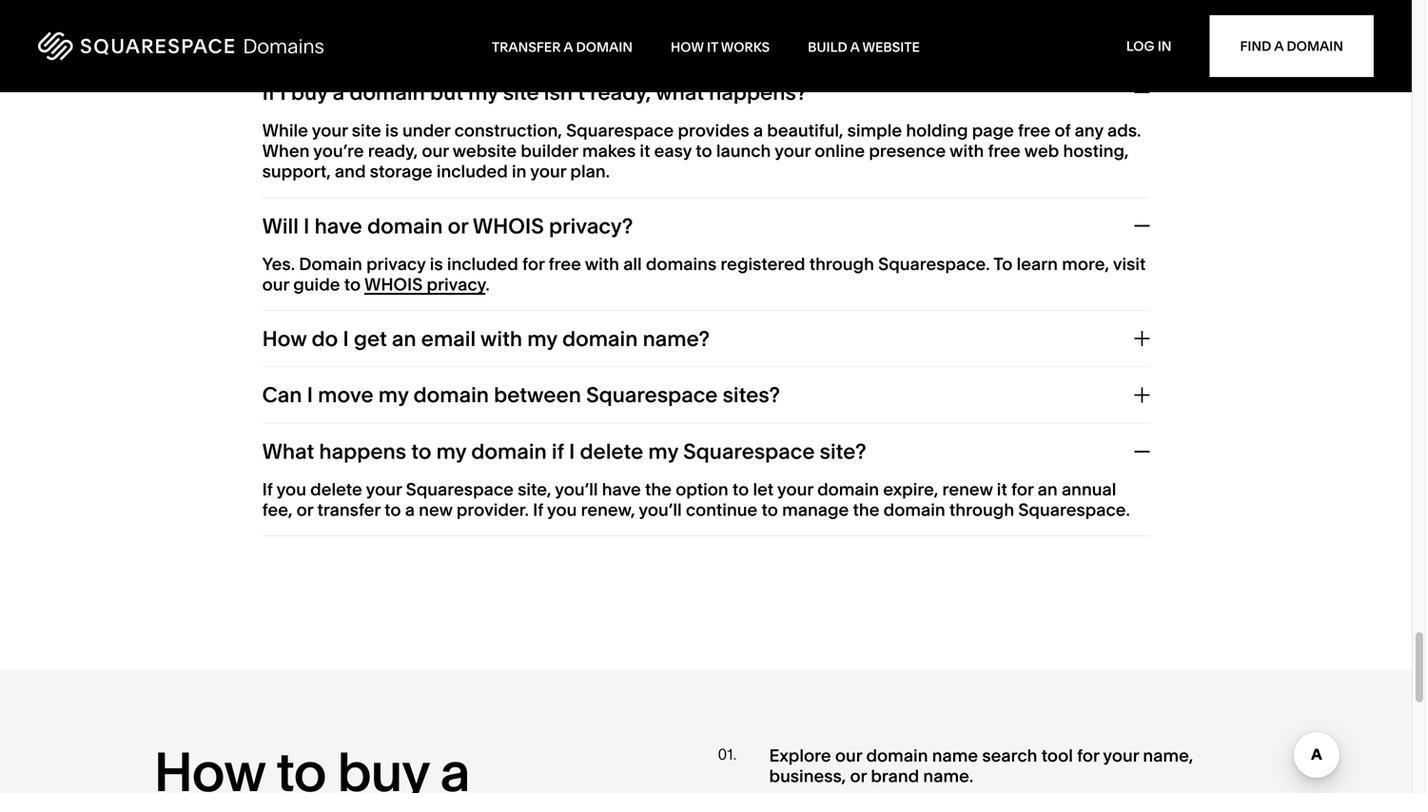 Task type: locate. For each thing, give the bounding box(es) containing it.
domain
[[838, 7, 899, 28], [1287, 38, 1343, 54], [576, 39, 633, 55], [349, 79, 425, 105], [367, 213, 443, 239], [562, 326, 638, 351], [413, 382, 489, 408], [471, 439, 547, 464], [817, 479, 879, 500], [884, 500, 945, 521], [866, 745, 928, 766]]

of left available
[[661, 7, 678, 28]]

storage
[[370, 161, 433, 182]]

it down available
[[707, 39, 718, 55]]

free inside yes. domain privacy is included for free with all domains registered through squarespace. to learn more, visit our guide to
[[549, 253, 581, 274]]

included down construction,
[[437, 161, 508, 182]]

1 vertical spatial have
[[602, 479, 641, 500]]

1 horizontal spatial site
[[503, 79, 539, 105]]

to inside while your site is under construction, squarespace provides a beautiful, simple holding page free of any ads. when you're ready, our website builder makes it easy to launch your online presence with free web hosting, support, and storage included in your plan.
[[696, 140, 712, 161]]

my up new
[[436, 439, 466, 464]]

i right will
[[304, 213, 310, 239]]

1 horizontal spatial delete
[[580, 439, 643, 464]]

1 vertical spatial delete
[[310, 479, 362, 500]]

guide
[[293, 274, 340, 295]]

an left 'annual'
[[1038, 479, 1058, 500]]

0 vertical spatial through
[[809, 253, 874, 274]]

to
[[696, 140, 712, 161], [344, 274, 361, 295], [411, 439, 431, 464], [733, 479, 749, 500], [384, 500, 401, 521], [762, 500, 778, 521]]

0 vertical spatial and
[[802, 7, 833, 28]]

annual
[[1062, 479, 1116, 500]]

0 horizontal spatial of
[[661, 7, 678, 28]]

to left the manage
[[762, 500, 778, 521]]

a inside dropdown button
[[333, 79, 345, 105]]

0 horizontal spatial or
[[297, 500, 313, 521]]

2 horizontal spatial the
[[853, 500, 880, 521]]

1 horizontal spatial .
[[606, 28, 610, 49]]

an
[[392, 326, 416, 351], [1038, 479, 1058, 500]]

squarespace. inside if you delete your squarespace site, you'll have the option to let your domain expire, renew it for an annual fee, or transfer to a new provider. if you renew, you'll continue to manage the domain through squarespace.
[[1018, 500, 1130, 521]]

is left full on the top left of page
[[374, 7, 387, 28]]

fee,
[[262, 500, 293, 521]]

0 vertical spatial site
[[503, 79, 539, 105]]

1 horizontal spatial you'll
[[639, 500, 682, 521]]

0 vertical spatial .
[[606, 28, 610, 49]]

name,
[[1143, 745, 1193, 766]]

to right the happens
[[411, 439, 431, 464]]

1 horizontal spatial it
[[707, 39, 718, 55]]

transfer a domain
[[492, 39, 633, 55]]

your right let
[[777, 479, 813, 500]]

for right extensions
[[996, 7, 1018, 28]]

. for whois privacy .
[[486, 274, 490, 295]]

isn't
[[544, 79, 585, 105]]

0 vertical spatial included
[[437, 161, 508, 182]]

squarespace up buy
[[262, 7, 370, 28]]

1 vertical spatial or
[[297, 500, 313, 521]]

or inside explore our domain name search tool for your name, business, or brand name.
[[850, 766, 867, 787]]

squarespace left site,
[[406, 479, 514, 500]]

i inside will i have domain or whois privacy? dropdown button
[[304, 213, 310, 239]]

delete
[[580, 439, 643, 464], [310, 479, 362, 500]]

our left guide
[[262, 274, 289, 295]]

a inside if you delete your squarespace site, you'll have the option to let your domain expire, renew it for an annual fee, or transfer to a new provider. if you renew, you'll continue to manage the domain through squarespace.
[[405, 500, 415, 521]]

1 vertical spatial of
[[1055, 120, 1071, 141]]

0 vertical spatial have
[[315, 213, 362, 239]]

for right "renew"
[[1011, 479, 1034, 500]]

included down "will i have domain or whois privacy?"
[[447, 253, 518, 274]]

1 vertical spatial and
[[335, 161, 366, 182]]

find
[[330, 28, 362, 49]]

1 horizontal spatial the
[[645, 479, 672, 500]]

your inside squarespace is a trusted registrar with hundreds of available tlds and domain extensions for your website. you can find the full list on our
[[1022, 7, 1058, 28]]

or right fee,
[[297, 500, 313, 521]]

site?
[[820, 439, 866, 464]]

0 vertical spatial whois
[[473, 213, 544, 239]]

0 vertical spatial an
[[392, 326, 416, 351]]

1 horizontal spatial ready,
[[590, 79, 651, 105]]

0 horizontal spatial delete
[[310, 479, 362, 500]]

1 horizontal spatial an
[[1038, 479, 1058, 500]]

the left expire,
[[853, 500, 880, 521]]

or up the whois privacy .
[[448, 213, 468, 239]]

squarespace up the plan.
[[566, 120, 674, 141]]

if inside dropdown button
[[262, 79, 275, 105]]

it left easy at the top left
[[640, 140, 650, 161]]

of
[[661, 7, 678, 28], [1055, 120, 1071, 141]]

i right if
[[569, 439, 575, 464]]

how inside how do i get an email with my domain name? dropdown button
[[262, 326, 307, 351]]

will i have domain or whois privacy?
[[262, 213, 633, 239]]

in
[[1158, 38, 1172, 54], [512, 161, 527, 182]]

for
[[996, 7, 1018, 28], [522, 253, 545, 274], [1011, 479, 1034, 500], [1077, 745, 1099, 766]]

in inside while your site is under construction, squarespace provides a beautiful, simple holding page free of any ads. when you're ready, our website builder makes it easy to launch your online presence with free web hosting, support, and storage included in your plan.
[[512, 161, 527, 182]]

1 vertical spatial it
[[640, 140, 650, 161]]

0 horizontal spatial whois
[[364, 274, 423, 295]]

1 vertical spatial in
[[512, 161, 527, 182]]

while your site is under construction, squarespace provides a beautiful, simple holding page free of any ads. when you're ready, our website builder makes it easy to launch your online presence with free web hosting, support, and storage included in your plan.
[[262, 120, 1141, 182]]

can i move my domain between squarespace sites? button
[[262, 367, 1150, 423]]

you'll
[[555, 479, 598, 500], [639, 500, 682, 521]]

transfer a domain link
[[492, 39, 633, 55]]

have inside if you delete your squarespace site, you'll have the option to let your domain expire, renew it for an annual fee, or transfer to a new provider. if you renew, you'll continue to manage the domain through squarespace.
[[602, 479, 641, 500]]

0 horizontal spatial the
[[366, 28, 392, 49]]

1 horizontal spatial how
[[671, 39, 704, 55]]

an right get
[[392, 326, 416, 351]]

how down available
[[671, 39, 704, 55]]

more,
[[1062, 253, 1109, 274]]

what happens to my domain if i delete my squarespace site? button
[[262, 424, 1150, 480]]

domain inside squarespace is a trusted registrar with hundreds of available tlds and domain extensions for your website. you can find the full list on our
[[838, 7, 899, 28]]

squarespace.
[[878, 253, 990, 274], [1018, 500, 1130, 521]]

2 vertical spatial is
[[430, 253, 443, 274]]

i for move
[[307, 382, 313, 408]]

with
[[541, 7, 575, 28], [950, 140, 984, 161], [585, 253, 619, 274], [480, 326, 522, 351]]

my inside 'dropdown button'
[[378, 382, 408, 408]]

and
[[802, 7, 833, 28], [335, 161, 366, 182]]

1 horizontal spatial in
[[1158, 38, 1172, 54]]

have up domain
[[315, 213, 362, 239]]

you're
[[313, 140, 364, 161]]

1 vertical spatial site
[[352, 120, 381, 141]]

ads.
[[1107, 120, 1141, 141]]

builder
[[521, 140, 578, 161]]

domain inside will i have domain or whois privacy? dropdown button
[[367, 213, 443, 239]]

is left under
[[385, 120, 398, 141]]

i inside if i buy a domain but my site isn't ready, what happens? dropdown button
[[280, 79, 286, 105]]

0 horizontal spatial site
[[352, 120, 381, 141]]

how left do
[[262, 326, 307, 351]]

i
[[280, 79, 286, 105], [304, 213, 310, 239], [343, 326, 349, 351], [307, 382, 313, 408], [569, 439, 575, 464]]

whois up get
[[364, 274, 423, 295]]

how for how do i get an email with my domain name?
[[262, 326, 307, 351]]

1 vertical spatial squarespace.
[[1018, 500, 1130, 521]]

0 vertical spatial delete
[[580, 439, 643, 464]]

with inside squarespace is a trusted registrar with hundreds of available tlds and domain extensions for your website. you can find the full list on our
[[541, 7, 575, 28]]

1 vertical spatial ready,
[[368, 140, 418, 161]]

under
[[402, 120, 450, 141]]

with up transfer a domain
[[541, 7, 575, 28]]

have
[[315, 213, 362, 239], [602, 479, 641, 500]]

0 horizontal spatial an
[[392, 326, 416, 351]]

if
[[262, 79, 275, 105], [262, 479, 273, 500], [533, 500, 543, 521]]

0 vertical spatial ready,
[[590, 79, 651, 105]]

1 horizontal spatial have
[[602, 479, 641, 500]]

sites?
[[723, 382, 780, 408]]

site up construction,
[[503, 79, 539, 105]]

0 horizontal spatial and
[[335, 161, 366, 182]]

between
[[494, 382, 581, 408]]

and left storage
[[335, 161, 366, 182]]

for inside squarespace is a trusted registrar with hundreds of available tlds and domain extensions for your website. you can find the full list on our
[[996, 7, 1018, 28]]

with right the "email"
[[480, 326, 522, 351]]

the left option
[[645, 479, 672, 500]]

squarespace
[[262, 7, 370, 28], [566, 120, 674, 141], [586, 382, 718, 408], [683, 439, 815, 464], [406, 479, 514, 500]]

online
[[815, 140, 865, 161]]

find a domain
[[1240, 38, 1343, 54]]

1 vertical spatial through
[[949, 500, 1014, 521]]

with inside while your site is under construction, squarespace provides a beautiful, simple holding page free of any ads. when you're ready, our website builder makes it easy to launch your online presence with free web hosting, support, and storage included in your plan.
[[950, 140, 984, 161]]

in down construction,
[[512, 161, 527, 182]]

free right page
[[1018, 120, 1051, 141]]

it right "renew"
[[997, 479, 1007, 500]]

or inside if you delete your squarespace site, you'll have the option to let your domain expire, renew it for an annual fee, or transfer to a new provider. if you renew, you'll continue to manage the domain through squarespace.
[[297, 500, 313, 521]]

if left buy
[[262, 79, 275, 105]]

2 horizontal spatial it
[[997, 479, 1007, 500]]

i left buy
[[280, 79, 286, 105]]

site inside dropdown button
[[503, 79, 539, 105]]

to right guide
[[344, 274, 361, 295]]

website down extensions
[[862, 39, 920, 55]]

with left 'all'
[[585, 253, 619, 274]]

is inside yes. domain privacy is included for free with all domains registered through squarespace. to learn more, visit our guide to
[[430, 253, 443, 274]]

through right expire,
[[949, 500, 1014, 521]]

through
[[809, 253, 874, 274], [949, 500, 1014, 521]]

my right 'move'
[[378, 382, 408, 408]]

i for have
[[304, 213, 310, 239]]

domain inside what happens to my domain if i delete my squarespace site? dropdown button
[[471, 439, 547, 464]]

you'll right renew,
[[639, 500, 682, 521]]

for right tool
[[1077, 745, 1099, 766]]

through inside yes. domain privacy is included for free with all domains registered through squarespace. to learn more, visit our guide to
[[809, 253, 874, 274]]

1 vertical spatial an
[[1038, 479, 1058, 500]]

i right do
[[343, 326, 349, 351]]

domain inside the 'find a domain' link
[[1287, 38, 1343, 54]]

squarespace up let
[[683, 439, 815, 464]]

squarespace down name?
[[586, 382, 718, 408]]

i for buy
[[280, 79, 286, 105]]

1 horizontal spatial or
[[448, 213, 468, 239]]

.
[[606, 28, 610, 49], [486, 274, 490, 295]]

0 horizontal spatial have
[[315, 213, 362, 239]]

2 horizontal spatial or
[[850, 766, 867, 787]]

free down "privacy?"
[[549, 253, 581, 274]]

website
[[862, 39, 920, 55], [453, 140, 517, 161]]

your left website.
[[1022, 7, 1058, 28]]

my right but
[[468, 79, 498, 105]]

my up between
[[527, 326, 557, 351]]

ready, inside if i buy a domain but my site isn't ready, what happens? dropdown button
[[590, 79, 651, 105]]

0 horizontal spatial how
[[262, 326, 307, 351]]

0 horizontal spatial .
[[486, 274, 490, 295]]

log in link
[[1126, 38, 1172, 54]]

ready, right isn't
[[590, 79, 651, 105]]

to right easy at the top left
[[696, 140, 712, 161]]

site up storage
[[352, 120, 381, 141]]

an inside dropdown button
[[392, 326, 416, 351]]

our right the explore
[[835, 745, 862, 766]]

extensions
[[903, 7, 992, 28]]

if you delete your squarespace site, you'll have the option to let your domain expire, renew it for an annual fee, or transfer to a new provider. if you renew, you'll continue to manage the domain through squarespace.
[[262, 479, 1130, 521]]

have down what happens to my domain if i delete my squarespace site?
[[602, 479, 641, 500]]

you'll down what happens to my domain if i delete my squarespace site?
[[555, 479, 598, 500]]

can i move my domain between squarespace sites?
[[262, 382, 780, 408]]

0 vertical spatial squarespace.
[[878, 253, 990, 274]]

a inside squarespace is a trusted registrar with hundreds of available tlds and domain extensions for your website. you can find the full list on our
[[391, 7, 401, 28]]

privacy up the "email"
[[427, 274, 486, 295]]

0 vertical spatial it
[[707, 39, 718, 55]]

happens
[[319, 439, 406, 464]]

2 vertical spatial or
[[850, 766, 867, 787]]

center
[[551, 28, 606, 49]]

our inside explore our domain name search tool for your name, business, or brand name.
[[835, 745, 862, 766]]

1 horizontal spatial whois
[[473, 213, 544, 239]]

our right on
[[478, 28, 505, 49]]

trusted
[[405, 7, 464, 28]]

website.
[[1061, 7, 1130, 28]]

0 vertical spatial or
[[448, 213, 468, 239]]

0 vertical spatial is
[[374, 7, 387, 28]]

my inside dropdown button
[[527, 326, 557, 351]]

get
[[354, 326, 387, 351]]

how
[[671, 39, 704, 55], [262, 326, 307, 351]]

our
[[478, 28, 505, 49], [422, 140, 449, 161], [262, 274, 289, 295], [835, 745, 862, 766]]

1 horizontal spatial squarespace.
[[1018, 500, 1130, 521]]

0 horizontal spatial website
[[453, 140, 517, 161]]

ready, inside while your site is under construction, squarespace provides a beautiful, simple holding page free of any ads. when you're ready, our website builder makes it easy to launch your online presence with free web hosting, support, and storage included in your plan.
[[368, 140, 418, 161]]

in right log
[[1158, 38, 1172, 54]]

domain inside explore our domain name search tool for your name, business, or brand name.
[[866, 745, 928, 766]]

0 horizontal spatial through
[[809, 253, 874, 274]]

holding
[[906, 120, 968, 141]]

delete down the happens
[[310, 479, 362, 500]]

0 horizontal spatial it
[[640, 140, 650, 161]]

and up build
[[802, 7, 833, 28]]

is inside while your site is under construction, squarespace provides a beautiful, simple holding page free of any ads. when you're ready, our website builder makes it easy to launch your online presence with free web hosting, support, and storage included in your plan.
[[385, 120, 398, 141]]

delete right if
[[580, 439, 643, 464]]

1 vertical spatial website
[[453, 140, 517, 161]]

2 vertical spatial it
[[997, 479, 1007, 500]]

privacy down "will i have domain or whois privacy?"
[[366, 253, 426, 274]]

your inside explore our domain name search tool for your name, business, or brand name.
[[1103, 745, 1139, 766]]

1 vertical spatial included
[[447, 253, 518, 274]]

provides
[[678, 120, 749, 141]]

included inside yes. domain privacy is included for free with all domains registered through squarespace. to learn more, visit our guide to
[[447, 253, 518, 274]]

is down "will i have domain or whois privacy?"
[[430, 253, 443, 274]]

1 horizontal spatial website
[[862, 39, 920, 55]]

included inside while your site is under construction, squarespace provides a beautiful, simple holding page free of any ads. when you're ready, our website builder makes it easy to launch your online presence with free web hosting, support, and storage included in your plan.
[[437, 161, 508, 182]]

1 vertical spatial how
[[262, 326, 307, 351]]

our down but
[[422, 140, 449, 161]]

0 vertical spatial how
[[671, 39, 704, 55]]

what
[[656, 79, 704, 105]]

1 horizontal spatial and
[[802, 7, 833, 28]]

if i buy a domain but my site isn't ready, what happens? button
[[262, 65, 1150, 120]]

business,
[[769, 766, 846, 787]]

how do i get an email with my domain name?
[[262, 326, 710, 351]]

0 vertical spatial website
[[862, 39, 920, 55]]

1 vertical spatial .
[[486, 274, 490, 295]]

squarespace inside can i move my domain between squarespace sites? 'dropdown button'
[[586, 382, 718, 408]]

0 horizontal spatial squarespace.
[[878, 253, 990, 274]]

0 horizontal spatial in
[[512, 161, 527, 182]]

the left full on the top left of page
[[366, 28, 392, 49]]

i right can
[[307, 382, 313, 408]]

your left name,
[[1103, 745, 1139, 766]]

tool
[[1042, 745, 1073, 766]]

0 horizontal spatial ready,
[[368, 140, 418, 161]]

our inside while your site is under construction, squarespace provides a beautiful, simple holding page free of any ads. when you're ready, our website builder makes it easy to launch your online presence with free web hosting, support, and storage included in your plan.
[[422, 140, 449, 161]]

my up option
[[648, 439, 678, 464]]

for up how do i get an email with my domain name?
[[522, 253, 545, 274]]

i inside how do i get an email with my domain name? dropdown button
[[343, 326, 349, 351]]

any
[[1075, 120, 1103, 141]]

whois left "privacy?"
[[473, 213, 544, 239]]

0 vertical spatial of
[[661, 7, 678, 28]]

1 horizontal spatial through
[[949, 500, 1014, 521]]

or inside dropdown button
[[448, 213, 468, 239]]

you down what
[[276, 479, 306, 500]]

domains
[[646, 253, 717, 274]]

to left new
[[384, 500, 401, 521]]

you left renew,
[[547, 500, 577, 521]]

1 horizontal spatial of
[[1055, 120, 1071, 141]]

or left the brand
[[850, 766, 867, 787]]

1 vertical spatial whois
[[364, 274, 423, 295]]

our inside squarespace is a trusted registrar with hundreds of available tlds and domain extensions for your website. you can find the full list on our
[[478, 28, 505, 49]]

website right under
[[453, 140, 517, 161]]

i inside can i move my domain between squarespace sites? 'dropdown button'
[[307, 382, 313, 408]]

delete inside if you delete your squarespace site, you'll have the option to let your domain expire, renew it for an annual fee, or transfer to a new provider. if you renew, you'll continue to manage the domain through squarespace.
[[310, 479, 362, 500]]

ready, right you're
[[368, 140, 418, 161]]

it inside while your site is under construction, squarespace provides a beautiful, simple holding page free of any ads. when you're ready, our website builder makes it easy to launch your online presence with free web hosting, support, and storage included in your plan.
[[640, 140, 650, 161]]

your
[[1022, 7, 1058, 28], [312, 120, 348, 141], [775, 140, 811, 161], [530, 161, 566, 182], [366, 479, 402, 500], [777, 479, 813, 500], [1103, 745, 1139, 766]]

if down what
[[262, 479, 273, 500]]

through right registered
[[809, 253, 874, 274]]

of left any
[[1055, 120, 1071, 141]]

0 vertical spatial in
[[1158, 38, 1172, 54]]

to inside yes. domain privacy is included for free with all domains registered through squarespace. to learn more, visit our guide to
[[344, 274, 361, 295]]

whois privacy .
[[364, 274, 490, 295]]

1 horizontal spatial privacy
[[427, 274, 486, 295]]

name.
[[923, 766, 973, 787]]

my
[[468, 79, 498, 105], [527, 326, 557, 351], [378, 382, 408, 408], [436, 439, 466, 464], [648, 439, 678, 464]]

option
[[676, 479, 729, 500]]

whois privacy link
[[364, 274, 486, 295]]

site inside while your site is under construction, squarespace provides a beautiful, simple holding page free of any ads. when you're ready, our website builder makes it easy to launch your online presence with free web hosting, support, and storage included in your plan.
[[352, 120, 381, 141]]

1 vertical spatial is
[[385, 120, 398, 141]]

on
[[453, 28, 474, 49]]

presence
[[869, 140, 946, 161]]

expire,
[[883, 479, 938, 500]]

with right presence
[[950, 140, 984, 161]]

0 horizontal spatial privacy
[[366, 253, 426, 274]]



Task type: describe. For each thing, give the bounding box(es) containing it.
squarespace. inside yes. domain privacy is included for free with all domains registered through squarespace. to learn more, visit our guide to
[[878, 253, 990, 274]]

is inside squarespace is a trusted registrar with hundreds of available tlds and domain extensions for your website. you can find the full list on our
[[374, 7, 387, 28]]

have inside dropdown button
[[315, 213, 362, 239]]

is for domain
[[430, 253, 443, 274]]

can
[[297, 28, 326, 49]]

if for if i buy a domain but my site isn't ready, what happens?
[[262, 79, 275, 105]]

let
[[753, 479, 774, 500]]

tlds
[[758, 7, 798, 28]]

website inside while your site is under construction, squarespace provides a beautiful, simple holding page free of any ads. when you're ready, our website builder makes it easy to launch your online presence with free web hosting, support, and storage included in your plan.
[[453, 140, 517, 161]]

how it works
[[671, 39, 770, 55]]

and inside while your site is under construction, squarespace provides a beautiful, simple holding page free of any ads. when you're ready, our website builder makes it easy to launch your online presence with free web hosting, support, and storage included in your plan.
[[335, 161, 366, 182]]

find
[[1240, 38, 1271, 54]]

our inside yes. domain privacy is included for free with all domains registered through squarespace. to learn more, visit our guide to
[[262, 274, 289, 295]]

continue
[[686, 500, 758, 521]]

delete inside dropdown button
[[580, 439, 643, 464]]

beautiful,
[[767, 120, 843, 141]]

domain inside if i buy a domain but my site isn't ready, what happens? dropdown button
[[349, 79, 425, 105]]

explore
[[769, 745, 831, 766]]

the inside squarespace is a trusted registrar with hundreds of available tlds and domain extensions for your website. you can find the full list on our
[[366, 28, 392, 49]]

works
[[721, 39, 770, 55]]

name
[[932, 745, 978, 766]]

to inside dropdown button
[[411, 439, 431, 464]]

of inside while your site is under construction, squarespace provides a beautiful, simple holding page free of any ads. when you're ready, our website builder makes it easy to launch your online presence with free web hosting, support, and storage included in your plan.
[[1055, 120, 1071, 141]]

an inside if you delete your squarespace site, you'll have the option to let your domain expire, renew it for an annual fee, or transfer to a new provider. if you renew, you'll continue to manage the domain through squarespace.
[[1038, 479, 1058, 500]]

for inside yes. domain privacy is included for free with all domains registered through squarespace. to learn more, visit our guide to
[[522, 253, 545, 274]]

0 horizontal spatial you
[[276, 479, 306, 500]]

squarespace is a trusted registrar with hundreds of available tlds and domain extensions for your website. you can find the full list on our
[[262, 7, 1130, 49]]

to left let
[[733, 479, 749, 500]]

0 horizontal spatial you'll
[[555, 479, 598, 500]]

page
[[972, 120, 1014, 141]]

construction,
[[454, 120, 562, 141]]

list
[[425, 28, 449, 49]]

what
[[262, 439, 314, 464]]

1 horizontal spatial you
[[547, 500, 577, 521]]

if i buy a domain but my site isn't ready, what happens?
[[262, 79, 807, 105]]

your down the happens
[[366, 479, 402, 500]]

privacy inside yes. domain privacy is included for free with all domains registered through squarespace. to learn more, visit our guide to
[[366, 253, 426, 274]]

while
[[262, 120, 308, 141]]

with inside dropdown button
[[480, 326, 522, 351]]

your left the plan.
[[530, 161, 566, 182]]

new
[[419, 500, 453, 521]]

when
[[262, 140, 310, 161]]

launch
[[716, 140, 771, 161]]

squarespace inside what happens to my domain if i delete my squarespace site? dropdown button
[[683, 439, 815, 464]]

support,
[[262, 161, 331, 182]]

registered
[[721, 253, 805, 274]]

squarespace inside if you delete your squarespace site, you'll have the option to let your domain expire, renew it for an annual fee, or transfer to a new provider. if you renew, you'll continue to manage the domain through squarespace.
[[406, 479, 514, 500]]

domain
[[299, 253, 362, 274]]

with inside yes. domain privacy is included for free with all domains registered through squarespace. to learn more, visit our guide to
[[585, 253, 619, 274]]

domain inside can i move my domain between squarespace sites? 'dropdown button'
[[413, 382, 489, 408]]

build a website
[[808, 39, 920, 55]]

through inside if you delete your squarespace site, you'll have the option to let your domain expire, renew it for an annual fee, or transfer to a new provider. if you renew, you'll continue to manage the domain through squarespace.
[[949, 500, 1014, 521]]

transfer
[[317, 500, 380, 521]]

hundreds
[[579, 7, 657, 28]]

name?
[[643, 326, 710, 351]]

you
[[262, 28, 293, 49]]

move
[[318, 382, 374, 408]]

free left web
[[988, 140, 1021, 161]]

manage
[[782, 500, 849, 521]]

whois inside will i have domain or whois privacy? dropdown button
[[473, 213, 544, 239]]

easy
[[654, 140, 692, 161]]

will
[[262, 213, 299, 239]]

renew,
[[581, 500, 635, 521]]

your down buy
[[312, 120, 348, 141]]

learn
[[1017, 253, 1058, 274]]

simple
[[847, 120, 902, 141]]

if for if you delete your squarespace site, you'll have the option to let your domain expire, renew it for an annual fee, or transfer to a new provider. if you renew, you'll continue to manage the domain through squarespace.
[[262, 479, 273, 500]]

a inside while your site is under construction, squarespace provides a beautiful, simple holding page free of any ads. when you're ready, our website builder makes it easy to launch your online presence with free web hosting, support, and storage included in your plan.
[[753, 120, 763, 141]]

available
[[682, 7, 754, 28]]

brand
[[871, 766, 919, 787]]

privacy?
[[549, 213, 633, 239]]

full
[[396, 28, 421, 49]]

how for how it works
[[671, 39, 704, 55]]

help center link
[[509, 28, 606, 49]]

explore our domain name search tool for your name, business, or brand name.
[[769, 745, 1193, 787]]

. for help center .
[[606, 28, 610, 49]]

squarespace logo link
[[38, 25, 492, 67]]

build a website link
[[808, 39, 920, 55]]

all
[[623, 253, 642, 274]]

registrar
[[468, 7, 537, 28]]

for inside explore our domain name search tool for your name, business, or brand name.
[[1077, 745, 1099, 766]]

what happens to my domain if i delete my squarespace site?
[[262, 439, 866, 464]]

search
[[982, 745, 1038, 766]]

if right the provider.
[[533, 500, 543, 521]]

help center .
[[509, 28, 610, 49]]

will i have domain or whois privacy? button
[[262, 198, 1150, 254]]

yes. domain privacy is included for free with all domains registered through squarespace. to learn more, visit our guide to
[[262, 253, 1146, 295]]

for inside if you delete your squarespace site, you'll have the option to let your domain expire, renew it for an annual fee, or transfer to a new provider. if you renew, you'll continue to manage the domain through squarespace.
[[1011, 479, 1034, 500]]

happens?
[[709, 79, 807, 105]]

domain inside how do i get an email with my domain name? dropdown button
[[562, 326, 638, 351]]

how it works link
[[671, 39, 770, 55]]

plan.
[[570, 161, 610, 182]]

squarespace inside while your site is under construction, squarespace provides a beautiful, simple holding page free of any ads. when you're ready, our website builder makes it easy to launch your online presence with free web hosting, support, and storage included in your plan.
[[566, 120, 674, 141]]

squarespace logo image
[[38, 32, 324, 60]]

it inside if you delete your squarespace site, you'll have the option to let your domain expire, renew it for an annual fee, or transfer to a new provider. if you renew, you'll continue to manage the domain through squarespace.
[[997, 479, 1007, 500]]

buy
[[291, 79, 328, 105]]

transfer
[[492, 39, 561, 55]]

do
[[312, 326, 338, 351]]

makes
[[582, 140, 636, 161]]

hosting,
[[1063, 140, 1129, 161]]

site,
[[518, 479, 551, 500]]

how do i get an email with my domain name? button
[[262, 311, 1150, 366]]

build
[[808, 39, 847, 55]]

your left the online on the top of page
[[775, 140, 811, 161]]

is for a
[[385, 120, 398, 141]]

web
[[1024, 140, 1059, 161]]

log in
[[1126, 38, 1172, 54]]

i inside what happens to my domain if i delete my squarespace site? dropdown button
[[569, 439, 575, 464]]

squarespace inside squarespace is a trusted registrar with hundreds of available tlds and domain extensions for your website. you can find the full list on our
[[262, 7, 370, 28]]

and inside squarespace is a trusted registrar with hundreds of available tlds and domain extensions for your website. you can find the full list on our
[[802, 7, 833, 28]]

if
[[552, 439, 564, 464]]

of inside squarespace is a trusted registrar with hundreds of available tlds and domain extensions for your website. you can find the full list on our
[[661, 7, 678, 28]]



Task type: vqa. For each thing, say whether or not it's contained in the screenshot.
pages
no



